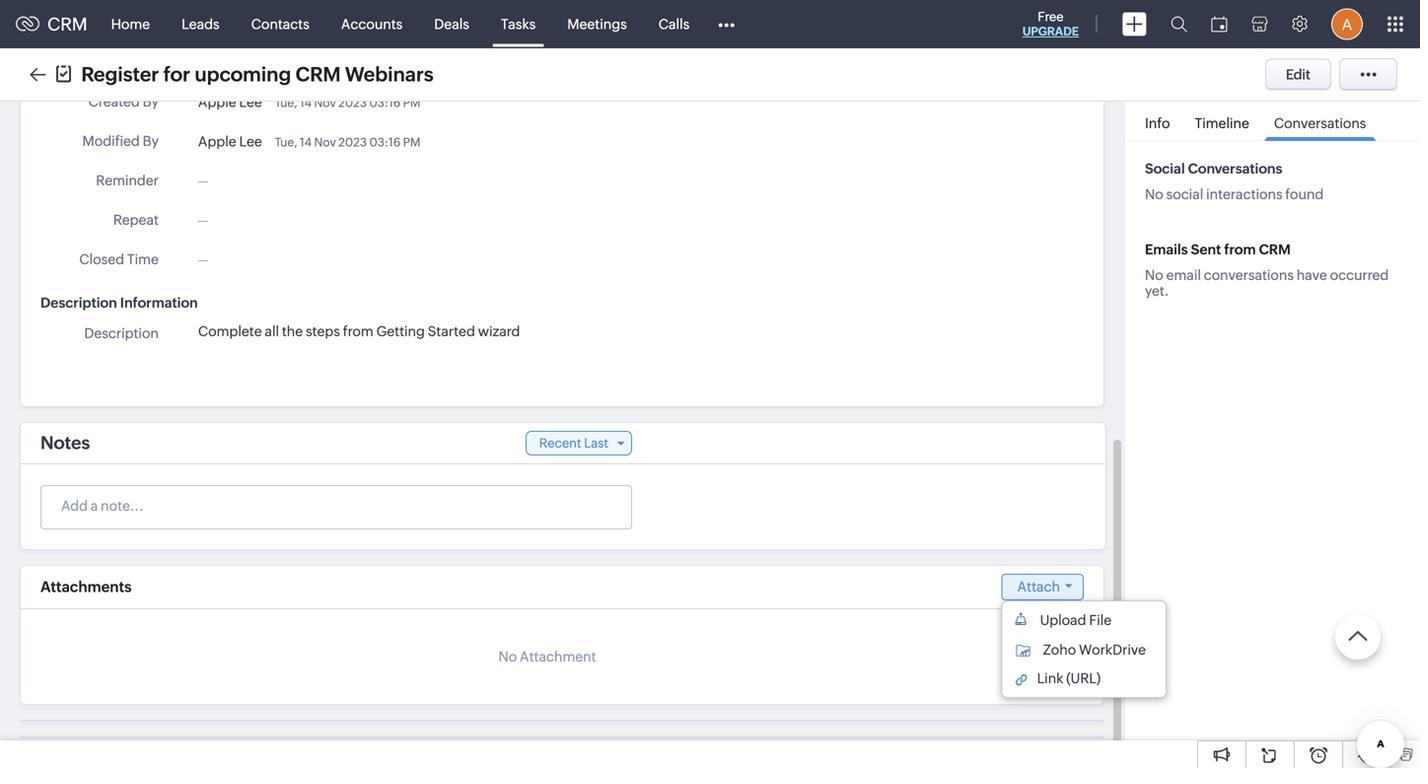 Task type: locate. For each thing, give the bounding box(es) containing it.
attachment
[[520, 649, 597, 665]]

2 nov from the top
[[314, 136, 336, 149]]

started
[[428, 323, 475, 339]]

1 horizontal spatial from
[[1225, 242, 1257, 258]]

no attachment
[[499, 649, 597, 665]]

calendar image
[[1212, 16, 1228, 32]]

by right modified
[[143, 133, 159, 149]]

tue, for created by
[[275, 96, 297, 109]]

from up conversations
[[1225, 242, 1257, 258]]

profile element
[[1320, 0, 1375, 48]]

2 tue, 14 nov 2023 03:16 pm from the top
[[275, 136, 421, 149]]

upgrade
[[1023, 25, 1079, 38]]

link
[[1038, 671, 1064, 687]]

lee for modified by
[[239, 134, 262, 149]]

0 horizontal spatial from
[[343, 323, 374, 339]]

conversations
[[1275, 115, 1367, 131], [1189, 161, 1283, 177]]

1 vertical spatial by
[[143, 133, 159, 149]]

free upgrade
[[1023, 9, 1079, 38]]

recent last
[[540, 436, 609, 451]]

0 vertical spatial from
[[1225, 242, 1257, 258]]

2 apple from the top
[[198, 134, 236, 149]]

crm down contacts
[[296, 63, 341, 86]]

1 tue, from the top
[[275, 96, 297, 109]]

register
[[81, 63, 159, 86]]

conversations
[[1204, 267, 1295, 283]]

2 tue, from the top
[[275, 136, 297, 149]]

1 vertical spatial conversations
[[1189, 161, 1283, 177]]

03:16 for created by
[[369, 96, 401, 109]]

search element
[[1159, 0, 1200, 48]]

1 vertical spatial tue,
[[275, 136, 297, 149]]

search image
[[1171, 16, 1188, 33]]

1 nov from the top
[[314, 96, 336, 109]]

1 vertical spatial no
[[1146, 267, 1164, 283]]

1 apple lee from the top
[[198, 94, 262, 110]]

0 vertical spatial 14
[[300, 96, 312, 109]]

2 2023 from the top
[[339, 136, 367, 149]]

Other Modules field
[[706, 8, 748, 40]]

Add a note... field
[[41, 496, 630, 516]]

0 vertical spatial description
[[40, 295, 117, 311]]

1 pm from the top
[[403, 96, 421, 109]]

by right created at left top
[[143, 94, 159, 109]]

lee
[[239, 94, 262, 110], [239, 134, 262, 149]]

occurred
[[1331, 267, 1390, 283]]

attach link
[[1002, 574, 1084, 601]]

1 vertical spatial description
[[84, 325, 159, 341]]

by for created by
[[143, 94, 159, 109]]

apple lee
[[198, 94, 262, 110], [198, 134, 262, 149]]

1 vertical spatial 2023
[[339, 136, 367, 149]]

0 vertical spatial lee
[[239, 94, 262, 110]]

info
[[1146, 115, 1171, 131]]

1 vertical spatial 14
[[300, 136, 312, 149]]

0 horizontal spatial crm
[[47, 14, 87, 34]]

complete all the steps from getting started wizard
[[198, 323, 520, 339]]

created by
[[88, 94, 159, 109]]

pm
[[403, 96, 421, 109], [403, 136, 421, 149]]

0 vertical spatial tue,
[[275, 96, 297, 109]]

home link
[[95, 0, 166, 48]]

create menu image
[[1123, 12, 1147, 36]]

1 horizontal spatial crm
[[296, 63, 341, 86]]

0 vertical spatial apple
[[198, 94, 236, 110]]

nov for created by
[[314, 96, 336, 109]]

2 apple lee from the top
[[198, 134, 262, 149]]

workdrive
[[1079, 642, 1146, 658]]

2 by from the top
[[143, 133, 159, 149]]

description
[[40, 295, 117, 311], [84, 325, 159, 341]]

attachments
[[40, 579, 132, 596]]

attach
[[1018, 579, 1061, 595]]

conversations up interactions
[[1189, 161, 1283, 177]]

recent
[[540, 436, 582, 451]]

conversations link
[[1265, 102, 1377, 141]]

crm up conversations
[[1260, 242, 1291, 258]]

1 by from the top
[[143, 94, 159, 109]]

webinars
[[345, 63, 434, 86]]

zoho
[[1043, 642, 1077, 658]]

0 vertical spatial apple lee
[[198, 94, 262, 110]]

14
[[300, 96, 312, 109], [300, 136, 312, 149]]

1 apple from the top
[[198, 94, 236, 110]]

no left attachment
[[499, 649, 517, 665]]

create menu element
[[1111, 0, 1159, 48]]

tue, 14 nov 2023 03:16 pm for modified by
[[275, 136, 421, 149]]

2 14 from the top
[[300, 136, 312, 149]]

all
[[265, 323, 279, 339]]

0 vertical spatial no
[[1146, 186, 1164, 202]]

lee for created by
[[239, 94, 262, 110]]

14 for created by
[[300, 96, 312, 109]]

yet.
[[1146, 283, 1170, 299]]

link (url)
[[1038, 671, 1101, 687]]

0 vertical spatial by
[[143, 94, 159, 109]]

steps
[[306, 323, 340, 339]]

social
[[1146, 161, 1186, 177]]

description down description information
[[84, 325, 159, 341]]

1 vertical spatial from
[[343, 323, 374, 339]]

1 vertical spatial crm
[[296, 63, 341, 86]]

crm for emails sent from crm no email conversations have occurred yet.
[[1260, 242, 1291, 258]]

0 vertical spatial pm
[[403, 96, 421, 109]]

reminder
[[96, 173, 159, 188]]

0 vertical spatial tue, 14 nov 2023 03:16 pm
[[275, 96, 421, 109]]

from
[[1225, 242, 1257, 258], [343, 323, 374, 339]]

0 vertical spatial 03:16
[[369, 96, 401, 109]]

tue, for modified by
[[275, 136, 297, 149]]

nov for modified by
[[314, 136, 336, 149]]

calls
[[659, 16, 690, 32]]

2 pm from the top
[[403, 136, 421, 149]]

1 vertical spatial pm
[[403, 136, 421, 149]]

crm link
[[16, 14, 87, 34]]

14 for modified by
[[300, 136, 312, 149]]

2 horizontal spatial crm
[[1260, 242, 1291, 258]]

apple
[[198, 94, 236, 110], [198, 134, 236, 149]]

1 vertical spatial nov
[[314, 136, 336, 149]]

1 tue, 14 nov 2023 03:16 pm from the top
[[275, 96, 421, 109]]

crm
[[47, 14, 87, 34], [296, 63, 341, 86], [1260, 242, 1291, 258]]

2 lee from the top
[[239, 134, 262, 149]]

email
[[1167, 267, 1202, 283]]

0 vertical spatial 2023
[[339, 96, 367, 109]]

modified by
[[82, 133, 159, 149]]

2 03:16 from the top
[[369, 136, 401, 149]]

home
[[111, 16, 150, 32]]

2 vertical spatial crm
[[1260, 242, 1291, 258]]

wizard
[[478, 323, 520, 339]]

2023
[[339, 96, 367, 109], [339, 136, 367, 149]]

interactions
[[1207, 186, 1283, 202]]

crm inside emails sent from crm no email conversations have occurred yet.
[[1260, 242, 1291, 258]]

1 vertical spatial tue, 14 nov 2023 03:16 pm
[[275, 136, 421, 149]]

03:16
[[369, 96, 401, 109], [369, 136, 401, 149]]

tue, 14 nov 2023 03:16 pm
[[275, 96, 421, 109], [275, 136, 421, 149]]

1 vertical spatial apple lee
[[198, 134, 262, 149]]

tue,
[[275, 96, 297, 109], [275, 136, 297, 149]]

0 vertical spatial crm
[[47, 14, 87, 34]]

upload
[[1040, 613, 1087, 628]]

no down social
[[1146, 186, 1164, 202]]

1 lee from the top
[[239, 94, 262, 110]]

nov
[[314, 96, 336, 109], [314, 136, 336, 149]]

accounts link
[[325, 0, 419, 48]]

by
[[143, 94, 159, 109], [143, 133, 159, 149]]

crm left the home link
[[47, 14, 87, 34]]

0 vertical spatial nov
[[314, 96, 336, 109]]

from right steps
[[343, 323, 374, 339]]

conversations down edit
[[1275, 115, 1367, 131]]

no
[[1146, 186, 1164, 202], [1146, 267, 1164, 283], [499, 649, 517, 665]]

1 vertical spatial 03:16
[[369, 136, 401, 149]]

no down the emails
[[1146, 267, 1164, 283]]

1 vertical spatial lee
[[239, 134, 262, 149]]

1 vertical spatial apple
[[198, 134, 236, 149]]

apple lee for modified by
[[198, 134, 262, 149]]

1 03:16 from the top
[[369, 96, 401, 109]]

leads link
[[166, 0, 235, 48]]

1 14 from the top
[[300, 96, 312, 109]]

description down closed
[[40, 295, 117, 311]]

1 2023 from the top
[[339, 96, 367, 109]]

conversations inside social conversations no social interactions found
[[1189, 161, 1283, 177]]



Task type: vqa. For each thing, say whether or not it's contained in the screenshot.
records.
no



Task type: describe. For each thing, give the bounding box(es) containing it.
03:16 for modified by
[[369, 136, 401, 149]]

tue, 14 nov 2023 03:16 pm for created by
[[275, 96, 421, 109]]

time
[[127, 251, 159, 267]]

modified
[[82, 133, 140, 149]]

2 vertical spatial no
[[499, 649, 517, 665]]

edit
[[1287, 67, 1311, 82]]

meetings link
[[552, 0, 643, 48]]

from inside emails sent from crm no email conversations have occurred yet.
[[1225, 242, 1257, 258]]

notes
[[40, 433, 90, 453]]

found
[[1286, 186, 1324, 202]]

last
[[584, 436, 609, 451]]

timeline
[[1195, 115, 1250, 131]]

profile image
[[1332, 8, 1364, 40]]

social
[[1167, 186, 1204, 202]]

0 vertical spatial conversations
[[1275, 115, 1367, 131]]

(url)
[[1067, 671, 1101, 687]]

info link
[[1136, 102, 1180, 140]]

for
[[163, 63, 190, 86]]

upload file
[[1040, 613, 1112, 628]]

accounts
[[341, 16, 403, 32]]

file
[[1090, 613, 1112, 628]]

information
[[120, 295, 198, 311]]

crm for register for upcoming crm webinars
[[296, 63, 341, 86]]

calls link
[[643, 0, 706, 48]]

contacts link
[[235, 0, 325, 48]]

description information
[[40, 295, 198, 311]]

deals link
[[419, 0, 485, 48]]

apple lee for created by
[[198, 94, 262, 110]]

apple for created by
[[198, 94, 236, 110]]

created
[[88, 94, 140, 109]]

upcoming
[[195, 63, 291, 86]]

2023 for modified by
[[339, 136, 367, 149]]

timeline link
[[1185, 102, 1260, 140]]

edit button
[[1266, 59, 1332, 90]]

pm for modified by
[[403, 136, 421, 149]]

tasks
[[501, 16, 536, 32]]

deals
[[434, 16, 470, 32]]

no inside social conversations no social interactions found
[[1146, 186, 1164, 202]]

description for description
[[84, 325, 159, 341]]

leads
[[182, 16, 220, 32]]

repeat
[[113, 212, 159, 228]]

closed
[[79, 251, 124, 267]]

register for upcoming crm webinars
[[81, 63, 434, 86]]

by for modified by
[[143, 133, 159, 149]]

contacts
[[251, 16, 310, 32]]

emails
[[1146, 242, 1189, 258]]

2023 for created by
[[339, 96, 367, 109]]

apple for modified by
[[198, 134, 236, 149]]

social conversations no social interactions found
[[1146, 161, 1324, 202]]

description for description information
[[40, 295, 117, 311]]

pm for created by
[[403, 96, 421, 109]]

have
[[1297, 267, 1328, 283]]

emails sent from crm no email conversations have occurred yet.
[[1146, 242, 1390, 299]]

getting
[[376, 323, 425, 339]]

meetings
[[568, 16, 627, 32]]

free
[[1038, 9, 1064, 24]]

zoho workdrive
[[1043, 642, 1146, 658]]

the
[[282, 323, 303, 339]]

closed time
[[79, 251, 159, 267]]

complete
[[198, 323, 262, 339]]

no inside emails sent from crm no email conversations have occurred yet.
[[1146, 267, 1164, 283]]

tasks link
[[485, 0, 552, 48]]

sent
[[1192, 242, 1222, 258]]



